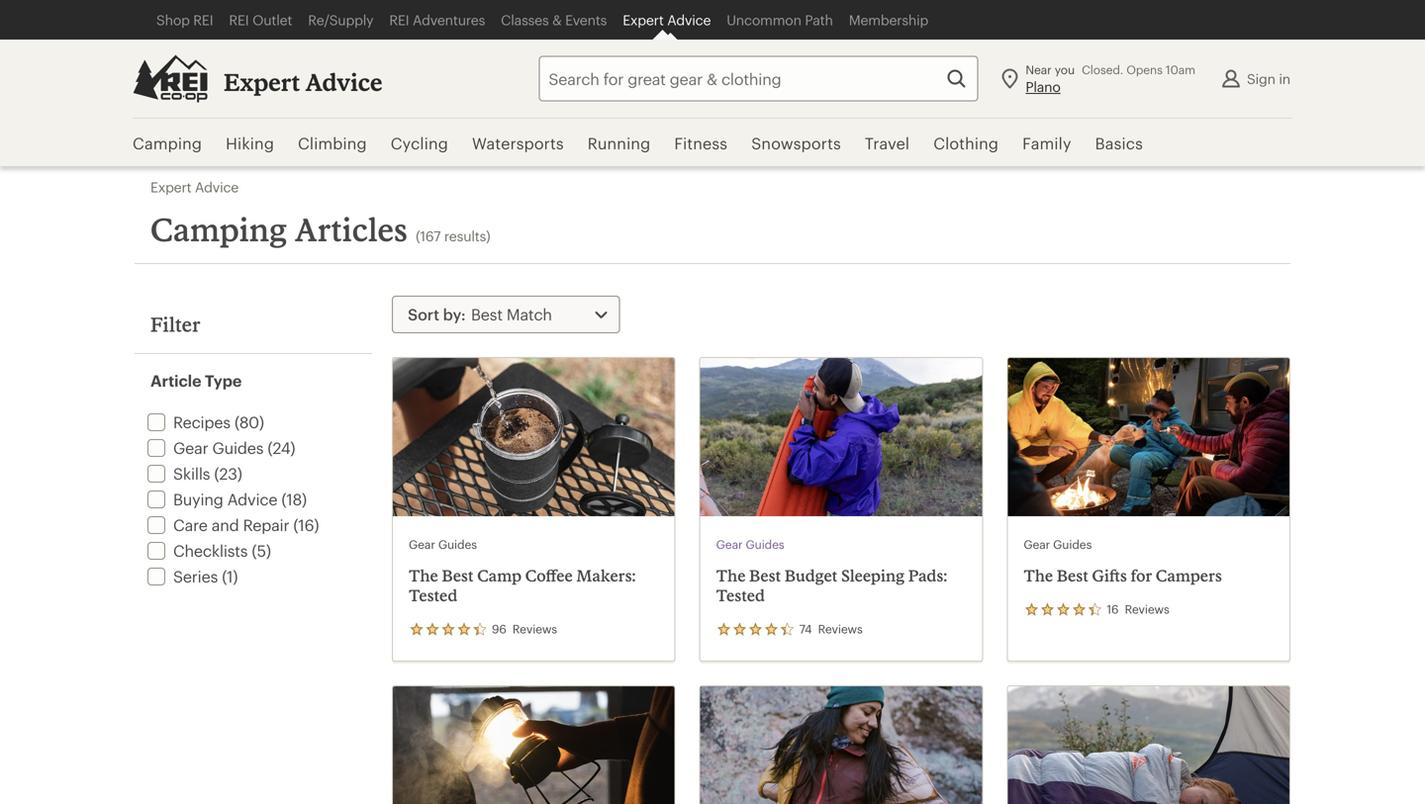 Task type: vqa. For each thing, say whether or not it's contained in the screenshot.
the Uncommon
yes



Task type: locate. For each thing, give the bounding box(es) containing it.
2 horizontal spatial reviews
[[1125, 603, 1170, 617]]

membership link
[[841, 0, 937, 40]]

watersports
[[472, 134, 564, 152]]

gear for the best camp coffee makers: tested
[[409, 538, 435, 552]]

1 vertical spatial camping
[[151, 210, 287, 249]]

articles
[[295, 210, 408, 249]]

2 rei from the left
[[229, 12, 249, 28]]

0 horizontal spatial the
[[409, 567, 439, 586]]

the inside the best budget sleeping pads: tested
[[717, 567, 746, 586]]

2 horizontal spatial best
[[1057, 567, 1089, 586]]

16
[[1107, 603, 1119, 617]]

expert
[[623, 12, 664, 28], [224, 68, 300, 96], [151, 179, 192, 195]]

travel button
[[853, 119, 922, 168]]

1 rei from the left
[[193, 12, 213, 28]]

membership
[[849, 12, 929, 28]]

the left "camp"
[[409, 567, 439, 586]]

gear guides for the best budget sleeping pads: tested
[[717, 538, 785, 552]]

reviews right 96
[[513, 622, 557, 637]]

sign
[[1248, 71, 1276, 87]]

2 vertical spatial expert
[[151, 179, 192, 195]]

2 best from the left
[[750, 567, 781, 586]]

best inside the best camp coffee makers: tested
[[442, 567, 474, 586]]

expert for the bottom expert advice link
[[151, 179, 192, 195]]

None field
[[539, 56, 979, 101]]

camp
[[477, 567, 522, 586]]

1 horizontal spatial tested
[[717, 587, 765, 606]]

the best camp coffee makers: tested
[[409, 567, 636, 606]]

makers:
[[577, 567, 636, 586]]

expert advice right 'events'
[[623, 12, 711, 28]]

1 horizontal spatial gear guides
[[717, 538, 785, 552]]

rei
[[193, 12, 213, 28], [229, 12, 249, 28], [389, 12, 409, 28]]

near you closed. opens 10am plano
[[1026, 62, 1196, 95]]

gear guides up the best gifts for campers
[[1024, 538, 1092, 552]]

camping down rei co-op, go to rei.com home page "image"
[[133, 134, 202, 152]]

1 the from the left
[[409, 567, 439, 586]]

camping down hiking dropdown button at the left
[[151, 210, 287, 249]]

budget
[[785, 567, 838, 586]]

3 gear guides from the left
[[1024, 538, 1092, 552]]

running button
[[576, 119, 663, 168]]

96 reviews
[[492, 622, 557, 637]]

1 tested from the left
[[409, 587, 458, 606]]

rei left adventures
[[389, 12, 409, 28]]

tested for the best budget sleeping pads: tested
[[717, 587, 765, 606]]

best left "camp"
[[442, 567, 474, 586]]

gear
[[173, 439, 208, 457], [409, 538, 435, 552], [717, 538, 743, 552], [1024, 538, 1051, 552]]

guides up the best gifts for campers
[[1054, 538, 1092, 552]]

family
[[1023, 134, 1072, 152]]

running
[[588, 134, 651, 152]]

1 horizontal spatial the
[[717, 567, 746, 586]]

guides
[[212, 439, 264, 457], [438, 538, 477, 552], [746, 538, 785, 552], [1054, 538, 1092, 552]]

camping inside "dropdown button"
[[133, 134, 202, 152]]

2 tested from the left
[[717, 587, 765, 606]]

expert advice link up climbing
[[224, 67, 383, 97]]

for
[[1131, 567, 1153, 586]]

camping button
[[133, 119, 214, 168]]

0 horizontal spatial gear guides
[[409, 538, 477, 552]]

gear guides up the best camp coffee makers: tested
[[409, 538, 477, 552]]

buying
[[173, 491, 223, 509]]

1 horizontal spatial rei
[[229, 12, 249, 28]]

74
[[800, 622, 812, 637]]

expert advice link
[[615, 0, 719, 40], [224, 67, 383, 97], [151, 178, 239, 196]]

0 horizontal spatial tested
[[409, 587, 458, 606]]

reviews for for
[[1125, 603, 1170, 617]]

results)
[[444, 228, 491, 244]]

checklists
[[173, 542, 248, 560]]

reviews right 74
[[818, 622, 863, 637]]

shop rei link
[[149, 0, 221, 40]]

guides up the best budget sleeping pads: tested
[[746, 538, 785, 552]]

None search field
[[503, 56, 979, 101]]

care
[[173, 516, 208, 535]]

sign in
[[1248, 71, 1291, 87]]

checklists link
[[144, 542, 248, 560]]

the inside the best camp coffee makers: tested
[[409, 567, 439, 586]]

expert down camping "dropdown button"
[[151, 179, 192, 195]]

the for the best camp coffee makers: tested
[[409, 567, 439, 586]]

family button
[[1011, 119, 1084, 168]]

reviews
[[1125, 603, 1170, 617], [513, 622, 557, 637], [818, 622, 863, 637]]

2 horizontal spatial the
[[1024, 567, 1054, 586]]

rei for rei adventures
[[389, 12, 409, 28]]

clothing
[[934, 134, 999, 152]]

recipes
[[173, 413, 231, 432]]

3 best from the left
[[1057, 567, 1089, 586]]

2 the from the left
[[717, 567, 746, 586]]

expert advice link down camping "dropdown button"
[[151, 178, 239, 196]]

74 reviews
[[800, 622, 863, 637]]

gear guides up the best budget sleeping pads: tested
[[717, 538, 785, 552]]

1 gear guides from the left
[[409, 538, 477, 552]]

expert advice down camping "dropdown button"
[[151, 179, 239, 195]]

1 horizontal spatial best
[[750, 567, 781, 586]]

3 the from the left
[[1024, 567, 1054, 586]]

climbing button
[[286, 119, 379, 168]]

fitness button
[[663, 119, 740, 168]]

reviews down for
[[1125, 603, 1170, 617]]

best inside the best budget sleeping pads: tested
[[750, 567, 781, 586]]

best
[[442, 567, 474, 586], [750, 567, 781, 586], [1057, 567, 1089, 586]]

guides up (23)
[[212, 439, 264, 457]]

best left gifts
[[1057, 567, 1089, 586]]

tested inside the best budget sleeping pads: tested
[[717, 587, 765, 606]]

1 vertical spatial expert advice
[[224, 68, 383, 96]]

near
[[1026, 62, 1052, 77]]

repair
[[243, 516, 289, 535]]

0 horizontal spatial best
[[442, 567, 474, 586]]

0 vertical spatial expert
[[623, 12, 664, 28]]

reviews for sleeping
[[818, 622, 863, 637]]

2 vertical spatial expert advice
[[151, 179, 239, 195]]

0 horizontal spatial expert
[[151, 179, 192, 195]]

expert down rei outlet
[[224, 68, 300, 96]]

1 horizontal spatial reviews
[[818, 622, 863, 637]]

rei for rei outlet
[[229, 12, 249, 28]]

shop rei
[[156, 12, 213, 28]]

the best budget sleeping pads: tested
[[717, 567, 948, 606]]

3 rei from the left
[[389, 12, 409, 28]]

reviews for coffee
[[513, 622, 557, 637]]

guides for the best budget sleeping pads: tested
[[746, 538, 785, 552]]

0 vertical spatial expert advice link
[[615, 0, 719, 40]]

expert advice up climbing
[[224, 68, 383, 96]]

(23)
[[214, 465, 242, 483]]

0 horizontal spatial rei
[[193, 12, 213, 28]]

advice down re/supply
[[305, 68, 383, 96]]

events
[[566, 12, 607, 28]]

1 best from the left
[[442, 567, 474, 586]]

expert advice link right 'events'
[[615, 0, 719, 40]]

2 horizontal spatial expert
[[623, 12, 664, 28]]

gear guides for the best camp coffee makers: tested
[[409, 538, 477, 552]]

advice up repair
[[227, 491, 277, 509]]

watersports button
[[460, 119, 576, 168]]

0 vertical spatial camping
[[133, 134, 202, 152]]

expert right 'events'
[[623, 12, 664, 28]]

in
[[1280, 71, 1291, 87]]

gear guides
[[409, 538, 477, 552], [717, 538, 785, 552], [1024, 538, 1092, 552]]

series
[[173, 568, 218, 586]]

gear guides for the best gifts for campers
[[1024, 538, 1092, 552]]

rei outlet
[[229, 12, 292, 28]]

rei right 'shop'
[[193, 12, 213, 28]]

rei adventures
[[389, 12, 485, 28]]

the left gifts
[[1024, 567, 1054, 586]]

snowsports
[[752, 134, 841, 152]]

1 horizontal spatial expert
[[224, 68, 300, 96]]

the
[[409, 567, 439, 586], [717, 567, 746, 586], [1024, 567, 1054, 586]]

0 horizontal spatial reviews
[[513, 622, 557, 637]]

tested inside the best camp coffee makers: tested
[[409, 587, 458, 606]]

(24)
[[268, 439, 295, 457]]

the for the best budget sleeping pads: tested
[[717, 567, 746, 586]]

2 horizontal spatial gear guides
[[1024, 538, 1092, 552]]

advice
[[668, 12, 711, 28], [305, 68, 383, 96], [195, 179, 239, 195], [227, 491, 277, 509]]

2 gear guides from the left
[[717, 538, 785, 552]]

guides up the best camp coffee makers: tested
[[438, 538, 477, 552]]

best left budget
[[750, 567, 781, 586]]

(1)
[[222, 568, 238, 586]]

rei left outlet
[[229, 12, 249, 28]]

re/supply
[[308, 12, 374, 28]]

expert advice
[[623, 12, 711, 28], [224, 68, 383, 96], [151, 179, 239, 195]]

fitness
[[675, 134, 728, 152]]

the left budget
[[717, 567, 746, 586]]

guides for the best camp coffee makers: tested
[[438, 538, 477, 552]]

2 horizontal spatial rei
[[389, 12, 409, 28]]

1 vertical spatial expert
[[224, 68, 300, 96]]



Task type: describe. For each thing, give the bounding box(es) containing it.
re/supply link
[[300, 0, 382, 40]]

guides for the best gifts for campers
[[1054, 538, 1092, 552]]

best for budget
[[750, 567, 781, 586]]

2 vertical spatial expert advice link
[[151, 178, 239, 196]]

the for the best gifts for campers
[[1024, 567, 1054, 586]]

recipes link
[[144, 413, 231, 432]]

gear inside the recipes (80) gear guides (24) skills (23) buying advice (18) care and repair (16) checklists (5) series (1)
[[173, 439, 208, 457]]

expert advice for the bottom expert advice link
[[151, 179, 239, 195]]

you
[[1055, 62, 1075, 77]]

advice left uncommon
[[668, 12, 711, 28]]

the best gifts for campers
[[1024, 567, 1223, 586]]

climbing
[[298, 134, 367, 152]]

best for camp
[[442, 567, 474, 586]]

snowsports button
[[740, 119, 853, 168]]

(16)
[[293, 516, 319, 535]]

gear guides link
[[144, 439, 264, 457]]

advice down hiking dropdown button at the left
[[195, 179, 239, 195]]

article
[[151, 372, 201, 390]]

basics button
[[1084, 119, 1155, 168]]

basics
[[1096, 134, 1144, 152]]

skills link
[[144, 465, 210, 483]]

coffee
[[525, 567, 573, 586]]

camping for camping
[[133, 134, 202, 152]]

article type
[[151, 372, 242, 390]]

shop
[[156, 12, 190, 28]]

gear for the best budget sleeping pads: tested
[[717, 538, 743, 552]]

expert for expert advice link to the middle
[[224, 68, 300, 96]]

series link
[[144, 568, 218, 586]]

sign in link
[[1212, 59, 1299, 99]]

cycling
[[391, 134, 449, 152]]

&
[[553, 12, 562, 28]]

classes & events
[[501, 12, 607, 28]]

recipes (80) gear guides (24) skills (23) buying advice (18) care and repair (16) checklists (5) series (1)
[[173, 413, 319, 586]]

Search for great gear & clothing text field
[[539, 56, 979, 101]]

and
[[212, 516, 239, 535]]

search image
[[945, 67, 969, 91]]

opens
[[1127, 62, 1163, 77]]

skills
[[173, 465, 210, 483]]

rei co-op, go to rei.com home page link
[[133, 55, 208, 102]]

rei outlet link
[[221, 0, 300, 40]]

uncommon path link
[[719, 0, 841, 40]]

hiking button
[[214, 119, 286, 168]]

96
[[492, 622, 507, 637]]

adventures
[[413, 12, 485, 28]]

(167
[[416, 228, 441, 244]]

gifts
[[1093, 567, 1128, 586]]

(5)
[[252, 542, 271, 560]]

(18)
[[282, 491, 307, 509]]

path
[[805, 12, 833, 28]]

closed.
[[1082, 62, 1124, 77]]

pads:
[[909, 567, 948, 586]]

guides inside the recipes (80) gear guides (24) skills (23) buying advice (18) care and repair (16) checklists (5) series (1)
[[212, 439, 264, 457]]

care and repair link
[[144, 516, 289, 535]]

uncommon
[[727, 12, 802, 28]]

best for gifts
[[1057, 567, 1089, 586]]

none field inside expert advice banner
[[539, 56, 979, 101]]

camping articles (167 results)
[[151, 210, 491, 249]]

16 reviews
[[1107, 603, 1170, 617]]

10am
[[1166, 62, 1196, 77]]

hiking
[[226, 134, 274, 152]]

0 vertical spatial expert advice
[[623, 12, 711, 28]]

classes & events link
[[493, 0, 615, 40]]

expert advice banner
[[0, 0, 1426, 168]]

gear for the best gifts for campers
[[1024, 538, 1051, 552]]

classes
[[501, 12, 549, 28]]

travel
[[865, 134, 910, 152]]

1 vertical spatial expert advice link
[[224, 67, 383, 97]]

plano
[[1026, 79, 1061, 95]]

uncommon path
[[727, 12, 833, 28]]

camping for camping articles (167 results)
[[151, 210, 287, 249]]

type
[[205, 372, 242, 390]]

advice inside the recipes (80) gear guides (24) skills (23) buying advice (18) care and repair (16) checklists (5) series (1)
[[227, 491, 277, 509]]

rei co-op, go to rei.com home page image
[[133, 55, 208, 102]]

clothing button
[[922, 119, 1011, 168]]

outlet
[[253, 12, 292, 28]]

expert advice for expert advice link to the middle
[[224, 68, 383, 96]]

none search field inside expert advice banner
[[503, 56, 979, 101]]

sleeping
[[842, 567, 905, 586]]

campers
[[1156, 567, 1223, 586]]

tested for the best camp coffee makers: tested
[[409, 587, 458, 606]]

(80)
[[235, 413, 264, 432]]

filter
[[151, 313, 201, 336]]

buying advice link
[[144, 491, 277, 509]]

cycling button
[[379, 119, 460, 168]]

rei adventures link
[[382, 0, 493, 40]]



